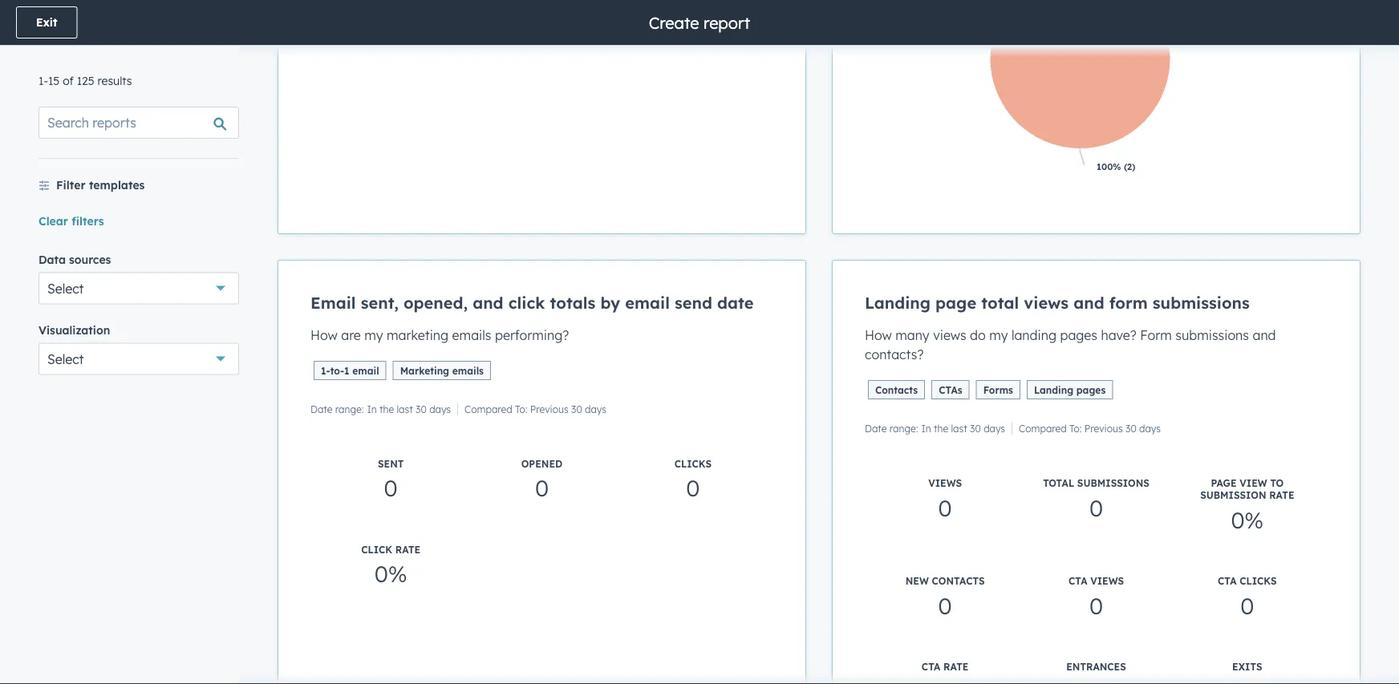 Task type: locate. For each thing, give the bounding box(es) containing it.
2 vertical spatial rate
[[944, 661, 969, 673]]

date down to- in the left bottom of the page
[[311, 403, 333, 415]]

1 horizontal spatial the
[[934, 423, 949, 435]]

2 my from the left
[[990, 327, 1009, 344]]

do
[[971, 327, 986, 344]]

pages
[[1061, 327, 1098, 344], [1077, 384, 1106, 396]]

range: down 1-to-1 email
[[335, 403, 364, 415]]

select down visualization
[[47, 351, 84, 367]]

exits
[[1233, 661, 1263, 673]]

sent
[[378, 458, 404, 470]]

emails right marketing
[[452, 365, 484, 377]]

views
[[929, 477, 962, 489]]

the
[[380, 403, 394, 415], [934, 423, 949, 435]]

rate inside click rate 0%
[[396, 544, 421, 556]]

the for submissions
[[934, 423, 949, 435]]

0 vertical spatial select button
[[39, 273, 239, 305]]

1 vertical spatial 1-
[[321, 365, 330, 377]]

2 horizontal spatial rate
[[1270, 489, 1295, 501]]

my inside how many views do my landing pages have? form submissions and contacts?
[[990, 327, 1009, 344]]

send
[[675, 293, 713, 313]]

select down data sources
[[47, 281, 84, 297]]

0 vertical spatial to:
[[515, 403, 528, 415]]

0
[[384, 474, 398, 502], [535, 474, 549, 502], [686, 474, 700, 502], [939, 494, 953, 522], [1090, 494, 1104, 522], [939, 592, 953, 620], [1090, 592, 1104, 620], [1241, 592, 1255, 620]]

interactive chart image
[[865, 0, 1328, 187]]

my right do
[[990, 327, 1009, 344]]

date down contacts
[[865, 423, 887, 435]]

compared for 0
[[465, 403, 513, 415]]

0 horizontal spatial date range: in the last 30 days
[[311, 403, 451, 415]]

0 horizontal spatial range:
[[335, 403, 364, 415]]

last down marketing
[[397, 403, 413, 415]]

templates
[[89, 178, 145, 192]]

last for submissions
[[952, 423, 968, 435]]

0% down submission
[[1232, 506, 1264, 534]]

0 horizontal spatial compared to: previous 30 days
[[465, 403, 607, 415]]

the inside option
[[934, 423, 949, 435]]

compared to: previous 30 days down landing pages on the bottom right
[[1019, 423, 1162, 435]]

100% (2) checkbox
[[832, 0, 1361, 234]]

1 vertical spatial views
[[934, 327, 967, 344]]

email
[[311, 293, 356, 313]]

0 horizontal spatial my
[[365, 327, 383, 344]]

have?
[[1102, 327, 1137, 344]]

0 vertical spatial pages
[[1061, 327, 1098, 344]]

how inside how many views do my landing pages have? form submissions and contacts?
[[865, 327, 892, 344]]

125
[[77, 74, 94, 88]]

emails
[[452, 327, 492, 344], [452, 365, 484, 377]]

1 vertical spatial rate
[[396, 544, 421, 556]]

(2)
[[1124, 161, 1136, 172]]

select button for visualization
[[39, 343, 239, 375]]

1 vertical spatial compared to: previous 30 days
[[1019, 423, 1162, 435]]

how left are
[[311, 327, 338, 344]]

1 vertical spatial landing
[[1035, 384, 1074, 396]]

1 vertical spatial pages
[[1077, 384, 1106, 396]]

previous for submissions
[[1085, 423, 1123, 435]]

0 horizontal spatial compared
[[465, 403, 513, 415]]

compared down landing pages on the bottom right
[[1019, 423, 1067, 435]]

to: up opened
[[515, 403, 528, 415]]

0 vertical spatial 0%
[[1232, 506, 1264, 534]]

page
[[936, 293, 977, 313]]

1 vertical spatial date range: in the last 30 days
[[865, 423, 1006, 435]]

1 horizontal spatial how
[[865, 327, 892, 344]]

0 inside total submissions 0
[[1090, 494, 1104, 522]]

exit link
[[16, 6, 77, 39]]

cta inside cta views 0
[[1069, 575, 1088, 587]]

1 vertical spatial last
[[952, 423, 968, 435]]

rate
[[1270, 489, 1295, 501], [396, 544, 421, 556], [944, 661, 969, 673]]

landing down how many views do my landing pages have? form submissions and contacts?
[[1035, 384, 1074, 396]]

select
[[47, 281, 84, 297], [47, 351, 84, 367]]

the down ctas
[[934, 423, 949, 435]]

and inside how many views do my landing pages have? form submissions and contacts?
[[1253, 327, 1277, 344]]

email
[[626, 293, 670, 313], [353, 365, 379, 377]]

in inside option
[[922, 423, 932, 435]]

email sent, opened, and click totals by email send date
[[311, 293, 754, 313]]

date range: in the last 30 days down ctas
[[865, 423, 1006, 435]]

form
[[1110, 293, 1148, 313]]

date for 0%
[[311, 403, 333, 415]]

0 vertical spatial date
[[311, 403, 333, 415]]

landing
[[865, 293, 931, 313], [1035, 384, 1074, 396]]

totals
[[550, 293, 596, 313]]

click
[[361, 544, 393, 556]]

total
[[1044, 477, 1075, 489]]

0 horizontal spatial and
[[473, 293, 504, 313]]

2 emails from the top
[[452, 365, 484, 377]]

email right 1 in the bottom left of the page
[[353, 365, 379, 377]]

date
[[311, 403, 333, 415], [865, 423, 887, 435]]

are
[[341, 327, 361, 344]]

visualization
[[39, 323, 110, 337]]

submissions right form
[[1176, 327, 1250, 344]]

pages down landing page total views and form submissions
[[1061, 327, 1098, 344]]

1 horizontal spatial 1-
[[321, 365, 330, 377]]

landing for landing page total views and form submissions
[[865, 293, 931, 313]]

and
[[473, 293, 504, 313], [1074, 293, 1105, 313], [1253, 327, 1277, 344]]

0 inside sent 0
[[384, 474, 398, 502]]

select for visualization
[[47, 351, 84, 367]]

opened 0
[[522, 458, 563, 502]]

1 horizontal spatial to:
[[1070, 423, 1082, 435]]

1 vertical spatial to:
[[1070, 423, 1082, 435]]

0 horizontal spatial to:
[[515, 403, 528, 415]]

None checkbox
[[278, 0, 807, 234], [278, 260, 807, 685], [278, 0, 807, 234], [278, 260, 807, 685]]

to: inside option
[[1070, 423, 1082, 435]]

1 vertical spatial select button
[[39, 343, 239, 375]]

0 horizontal spatial views
[[934, 327, 967, 344]]

1 horizontal spatial landing
[[1035, 384, 1074, 396]]

to: down landing pages on the bottom right
[[1070, 423, 1082, 435]]

pages down how many views do my landing pages have? form submissions and contacts?
[[1077, 384, 1106, 396]]

previous down landing pages on the bottom right
[[1085, 423, 1123, 435]]

previous up opened
[[530, 403, 569, 415]]

range: down contacts
[[890, 423, 919, 435]]

compared inside option
[[1019, 423, 1067, 435]]

0 horizontal spatial in
[[367, 403, 377, 415]]

1 horizontal spatial cta
[[1069, 575, 1088, 587]]

0%
[[1232, 506, 1264, 534], [375, 560, 407, 588]]

email right by
[[626, 293, 670, 313]]

0 vertical spatial date range: in the last 30 days
[[311, 403, 451, 415]]

filter templates
[[56, 178, 145, 192]]

submissions inside total submissions 0
[[1078, 477, 1150, 489]]

last for 0
[[397, 403, 413, 415]]

submissions right total
[[1078, 477, 1150, 489]]

1- left 1 in the bottom left of the page
[[321, 365, 330, 377]]

0 horizontal spatial landing
[[865, 293, 931, 313]]

2 vertical spatial views
[[1091, 575, 1125, 587]]

1 horizontal spatial date range: in the last 30 days
[[865, 423, 1006, 435]]

1 horizontal spatial date
[[865, 423, 887, 435]]

compared down marketing emails
[[465, 403, 513, 415]]

submissions up form
[[1153, 293, 1250, 313]]

0 horizontal spatial previous
[[530, 403, 569, 415]]

1 vertical spatial the
[[934, 423, 949, 435]]

2 how from the left
[[865, 327, 892, 344]]

landing pages
[[1035, 384, 1106, 396]]

in down 1-to-1 email
[[367, 403, 377, 415]]

1 horizontal spatial 0%
[[1232, 506, 1264, 534]]

sent 0
[[378, 458, 404, 502]]

1 vertical spatial 0%
[[375, 560, 407, 588]]

my right are
[[365, 327, 383, 344]]

1- left of
[[39, 74, 48, 88]]

exit
[[36, 15, 57, 29]]

0 vertical spatial the
[[380, 403, 394, 415]]

1 horizontal spatial compared
[[1019, 423, 1067, 435]]

0 vertical spatial last
[[397, 403, 413, 415]]

clear filters
[[39, 214, 104, 228]]

0 vertical spatial emails
[[452, 327, 492, 344]]

last down ctas
[[952, 423, 968, 435]]

select button down visualization
[[39, 343, 239, 375]]

cta inside cta clicks 0
[[1218, 575, 1237, 587]]

how
[[311, 327, 338, 344], [865, 327, 892, 344]]

sent,
[[361, 293, 399, 313]]

1 horizontal spatial views
[[1024, 293, 1069, 313]]

clear filters button
[[39, 211, 104, 231]]

0% inside click rate 0%
[[375, 560, 407, 588]]

1 horizontal spatial in
[[922, 423, 932, 435]]

1 vertical spatial emails
[[452, 365, 484, 377]]

1 vertical spatial select
[[47, 351, 84, 367]]

how many views do my landing pages have? form submissions and contacts?
[[865, 327, 1277, 363]]

0 horizontal spatial the
[[380, 403, 394, 415]]

0 vertical spatial views
[[1024, 293, 1069, 313]]

landing for landing pages
[[1035, 384, 1074, 396]]

select button
[[39, 273, 239, 305], [39, 343, 239, 375]]

compared to: previous 30 days for submissions
[[1019, 423, 1162, 435]]

data
[[39, 252, 66, 266]]

views 0
[[929, 477, 962, 522]]

emails up marketing emails
[[452, 327, 492, 344]]

last
[[397, 403, 413, 415], [952, 423, 968, 435]]

select button down sources
[[39, 273, 239, 305]]

30
[[416, 403, 427, 415], [572, 403, 583, 415], [970, 423, 981, 435], [1126, 423, 1137, 435]]

1 vertical spatial email
[[353, 365, 379, 377]]

report
[[704, 12, 751, 33]]

how up contacts?
[[865, 327, 892, 344]]

days
[[430, 403, 451, 415], [585, 403, 607, 415], [984, 423, 1006, 435], [1140, 423, 1162, 435]]

0 vertical spatial select
[[47, 281, 84, 297]]

None checkbox
[[832, 260, 1361, 685]]

previous
[[530, 403, 569, 415], [1085, 423, 1123, 435]]

1 horizontal spatial last
[[952, 423, 968, 435]]

1 select from the top
[[47, 281, 84, 297]]

0 vertical spatial email
[[626, 293, 670, 313]]

1 vertical spatial range:
[[890, 423, 919, 435]]

0 horizontal spatial last
[[397, 403, 413, 415]]

0 horizontal spatial cta
[[922, 661, 941, 673]]

previous inside option
[[1085, 423, 1123, 435]]

1 how from the left
[[311, 327, 338, 344]]

how are my marketing emails performing?
[[311, 327, 569, 344]]

1-
[[39, 74, 48, 88], [321, 365, 330, 377]]

0 vertical spatial 1-
[[39, 74, 48, 88]]

range: inside option
[[890, 423, 919, 435]]

rate right view
[[1270, 489, 1295, 501]]

range:
[[335, 403, 364, 415], [890, 423, 919, 435]]

views inside how many views do my landing pages have? form submissions and contacts?
[[934, 327, 967, 344]]

the up 'sent'
[[380, 403, 394, 415]]

1 vertical spatial compared
[[1019, 423, 1067, 435]]

cta views 0
[[1069, 575, 1125, 620]]

views inside cta views 0
[[1091, 575, 1125, 587]]

15
[[48, 74, 60, 88]]

1 horizontal spatial rate
[[944, 661, 969, 673]]

0 horizontal spatial email
[[353, 365, 379, 377]]

compared to: previous 30 days inside option
[[1019, 423, 1162, 435]]

0 vertical spatial range:
[[335, 403, 364, 415]]

0 horizontal spatial date
[[311, 403, 333, 415]]

marketing
[[387, 327, 449, 344]]

forms
[[984, 384, 1014, 396]]

1 vertical spatial in
[[922, 423, 932, 435]]

cta clicks 0
[[1218, 575, 1278, 620]]

rate down new contacts 0
[[944, 661, 969, 673]]

0 horizontal spatial how
[[311, 327, 338, 344]]

0 horizontal spatial rate
[[396, 544, 421, 556]]

compared to: previous 30 days up opened
[[465, 403, 607, 415]]

0 vertical spatial compared
[[465, 403, 513, 415]]

2 horizontal spatial views
[[1091, 575, 1125, 587]]

1 horizontal spatial range:
[[890, 423, 919, 435]]

contacts
[[932, 575, 985, 587]]

0 inside "opened 0"
[[535, 474, 549, 502]]

1 select button from the top
[[39, 273, 239, 305]]

0 vertical spatial rate
[[1270, 489, 1295, 501]]

date range: in the last 30 days down 1-to-1 email
[[311, 403, 451, 415]]

2 horizontal spatial and
[[1253, 327, 1277, 344]]

cta
[[1069, 575, 1088, 587], [1218, 575, 1237, 587], [922, 661, 941, 673]]

0 inside cta views 0
[[1090, 592, 1104, 620]]

2 select button from the top
[[39, 343, 239, 375]]

rate right click
[[396, 544, 421, 556]]

100%
[[1097, 161, 1122, 172]]

2 select from the top
[[47, 351, 84, 367]]

contacts
[[876, 384, 918, 396]]

0 vertical spatial in
[[367, 403, 377, 415]]

select button for data sources
[[39, 273, 239, 305]]

0 vertical spatial compared to: previous 30 days
[[465, 403, 607, 415]]

0 horizontal spatial 0%
[[375, 560, 407, 588]]

0% down click
[[375, 560, 407, 588]]

2 vertical spatial submissions
[[1078, 477, 1150, 489]]

compared to: previous 30 days
[[465, 403, 607, 415], [1019, 423, 1162, 435]]

1 vertical spatial submissions
[[1176, 327, 1250, 344]]

last inside option
[[952, 423, 968, 435]]

1 horizontal spatial my
[[990, 327, 1009, 344]]

0 vertical spatial landing
[[865, 293, 931, 313]]

0 vertical spatial previous
[[530, 403, 569, 415]]

in up views
[[922, 423, 932, 435]]

marketing emails
[[400, 365, 484, 377]]

to:
[[515, 403, 528, 415], [1070, 423, 1082, 435]]

0 inside clicks 0
[[686, 474, 700, 502]]

compared
[[465, 403, 513, 415], [1019, 423, 1067, 435]]

landing up many on the right of the page
[[865, 293, 931, 313]]

1 vertical spatial date
[[865, 423, 887, 435]]

1 horizontal spatial compared to: previous 30 days
[[1019, 423, 1162, 435]]

my
[[365, 327, 383, 344], [990, 327, 1009, 344]]

landing page total views and form submissions
[[865, 293, 1250, 313]]

1 vertical spatial previous
[[1085, 423, 1123, 435]]

2 horizontal spatial cta
[[1218, 575, 1237, 587]]

1 horizontal spatial previous
[[1085, 423, 1123, 435]]

0 horizontal spatial 1-
[[39, 74, 48, 88]]



Task type: describe. For each thing, give the bounding box(es) containing it.
opened
[[522, 458, 563, 470]]

rate for click rate 0%
[[396, 544, 421, 556]]

click rate 0%
[[361, 544, 421, 588]]

click
[[509, 293, 545, 313]]

to-
[[330, 365, 344, 377]]

page view to submission rate 0%
[[1201, 477, 1295, 534]]

data sources
[[39, 252, 111, 266]]

how for 0%
[[311, 327, 338, 344]]

submissions inside how many views do my landing pages have? form submissions and contacts?
[[1176, 327, 1250, 344]]

cta for cta views 0
[[1069, 575, 1088, 587]]

1 emails from the top
[[452, 327, 492, 344]]

page
[[1212, 477, 1237, 489]]

marketing
[[400, 365, 450, 377]]

Search search field
[[39, 107, 239, 139]]

previous for 0
[[530, 403, 569, 415]]

of
[[63, 74, 74, 88]]

1-to-1 email
[[321, 365, 379, 377]]

view
[[1240, 477, 1268, 489]]

date for 0
[[865, 423, 887, 435]]

1- for 15
[[39, 74, 48, 88]]

none checkbox containing 0
[[832, 260, 1361, 685]]

cta for cta rate
[[922, 661, 941, 673]]

filter
[[56, 178, 86, 192]]

1
[[344, 365, 350, 377]]

sources
[[69, 252, 111, 266]]

entrances
[[1067, 661, 1127, 673]]

1-15 of 125 results
[[39, 74, 132, 88]]

0 inside cta clicks 0
[[1241, 592, 1255, 620]]

1 horizontal spatial email
[[626, 293, 670, 313]]

cta for cta clicks 0
[[1218, 575, 1237, 587]]

100% (2)
[[1097, 161, 1136, 172]]

total
[[982, 293, 1020, 313]]

pages inside how many views do my landing pages have? form submissions and contacts?
[[1061, 327, 1098, 344]]

results
[[98, 74, 132, 88]]

clear
[[39, 214, 68, 228]]

new contacts 0
[[906, 575, 985, 620]]

landing
[[1012, 327, 1057, 344]]

range: for 0%
[[335, 403, 364, 415]]

to: for 0
[[515, 403, 528, 415]]

in for 0%
[[367, 403, 377, 415]]

select for data sources
[[47, 281, 84, 297]]

opened,
[[404, 293, 468, 313]]

to
[[1271, 477, 1284, 489]]

total submissions 0
[[1044, 477, 1150, 522]]

performing?
[[495, 327, 569, 344]]

date range: in the last 30 days for 0%
[[311, 403, 451, 415]]

date range: in the last 30 days for 0
[[865, 423, 1006, 435]]

create
[[649, 12, 700, 33]]

in for 0
[[922, 423, 932, 435]]

cta rate
[[922, 661, 969, 673]]

new
[[906, 575, 929, 587]]

compared to: previous 30 days for 0
[[465, 403, 607, 415]]

rate inside page view to submission rate 0%
[[1270, 489, 1295, 501]]

clicks 0
[[675, 458, 712, 502]]

many
[[896, 327, 930, 344]]

0 inside views 0
[[939, 494, 953, 522]]

date
[[718, 293, 754, 313]]

0 vertical spatial submissions
[[1153, 293, 1250, 313]]

range: for 0
[[890, 423, 919, 435]]

0 inside new contacts 0
[[939, 592, 953, 620]]

1 horizontal spatial and
[[1074, 293, 1105, 313]]

compared for submissions
[[1019, 423, 1067, 435]]

to: for submissions
[[1070, 423, 1082, 435]]

create report
[[649, 12, 751, 33]]

submission
[[1201, 489, 1267, 501]]

page section element
[[0, 0, 1400, 45]]

1 my from the left
[[365, 327, 383, 344]]

form
[[1141, 327, 1173, 344]]

1- for to-
[[321, 365, 330, 377]]

clicks
[[675, 458, 712, 470]]

ctas
[[939, 384, 963, 396]]

0% inside page view to submission rate 0%
[[1232, 506, 1264, 534]]

clicks
[[1240, 575, 1278, 587]]

rate for cta rate
[[944, 661, 969, 673]]

the for 0
[[380, 403, 394, 415]]

by
[[601, 293, 621, 313]]

how for 0
[[865, 327, 892, 344]]

contacts?
[[865, 347, 924, 363]]

filters
[[72, 214, 104, 228]]



Task type: vqa. For each thing, say whether or not it's contained in the screenshot.
& in the Send & Receive SMS, WhatsApp with Clickatell
no



